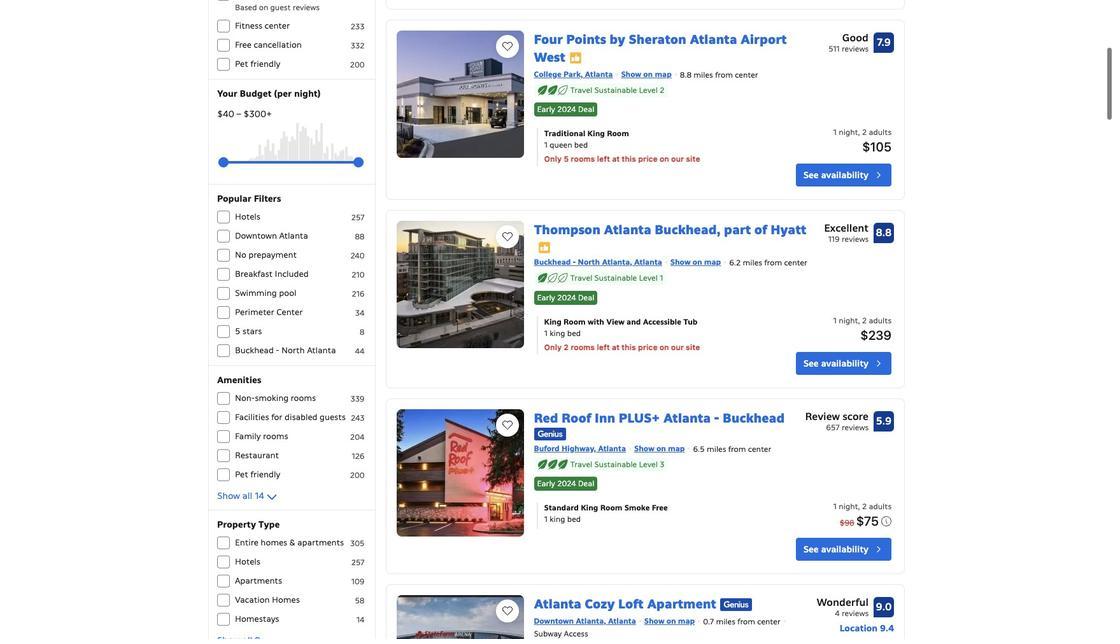 Task type: describe. For each thing, give the bounding box(es) containing it.
red roof inn plus+ atlanta - buckhead
[[534, 410, 785, 427]]

scored 7.9 element
[[874, 33, 895, 53]]

see availability for four points by sheraton atlanta airport west
[[804, 170, 869, 181]]

level for by
[[640, 85, 658, 95]]

2 friendly from the top
[[251, 470, 280, 481]]

rooms inside traditional king room 1 queen bed only 5 rooms left at this price on our site
[[571, 155, 595, 164]]

show for hyatt
[[671, 258, 691, 267]]

atlanta up travel sustainable level 2
[[585, 70, 613, 79]]

no
[[235, 250, 247, 261]]

buckhead for buckhead - north atlanta
[[235, 345, 274, 356]]

miles inside 0.7 miles from center subway access
[[717, 618, 736, 627]]

3 , from the top
[[859, 502, 861, 512]]

center inside 0.7 miles from center subway access
[[758, 618, 781, 627]]

see for thompson atlanta buckhead, part of hyatt
[[804, 358, 819, 369]]

location 9.4
[[840, 623, 895, 635]]

site inside traditional king room 1 queen bed only 5 rooms left at this price on our site
[[687, 155, 701, 164]]

center for thompson atlanta buckhead, part of hyatt
[[785, 258, 808, 268]]

1 vertical spatial 5
[[235, 326, 240, 337]]

red roof inn plus+ atlanta - buckhead image
[[397, 410, 524, 537]]

cancellation
[[254, 40, 302, 50]]

5 inside traditional king room 1 queen bed only 5 rooms left at this price on our site
[[564, 155, 569, 164]]

on down buckhead, at the right of the page
[[693, 258, 703, 267]]

king inside standard king room smoke free 1 king bed
[[550, 515, 566, 525]]

0.7 miles from center subway access
[[534, 618, 781, 639]]

entire homes & apartments 305
[[235, 538, 365, 549]]

early for thompson atlanta buckhead, part of hyatt
[[538, 293, 556, 302]]

score
[[843, 410, 869, 424]]

our inside traditional king room 1 queen bed only 5 rooms left at this price on our site
[[672, 155, 685, 164]]

scored 8.8 element
[[874, 223, 895, 244]]

reviews right guest
[[293, 3, 320, 12]]

3 night from the top
[[839, 502, 859, 512]]

buckhead for buckhead - north atlanta, atlanta
[[534, 258, 571, 267]]

bed inside king room with view and accessible tub 1 king bed only 2 rooms left at this price on our site
[[568, 329, 581, 338]]

this inside traditional king room 1 queen bed only 5 rooms left at this price on our site
[[622, 155, 637, 164]]

44
[[355, 347, 365, 356]]

thompson atlanta buckhead, part of hyatt image
[[397, 221, 524, 349]]

4
[[835, 609, 840, 619]]

9.0
[[877, 601, 893, 614]]

room for points
[[607, 129, 630, 139]]

site inside king room with view and accessible tub 1 king bed only 2 rooms left at this price on our site
[[686, 343, 701, 352]]

on inside king room with view and accessible tub 1 king bed only 2 rooms left at this price on our site
[[660, 343, 670, 352]]

1 pet friendly from the top
[[235, 59, 280, 69]]

standard king room smoke free 1 king bed
[[545, 504, 668, 525]]

north for atlanta,
[[578, 258, 600, 267]]

1 200 from the top
[[350, 60, 365, 69]]

price inside traditional king room 1 queen bed only 5 rooms left at this price on our site
[[639, 155, 658, 164]]

facilities for disabled guests 243
[[235, 412, 365, 423]]

good 511 reviews
[[829, 31, 869, 54]]

reviews for good
[[842, 44, 869, 54]]

left inside king room with view and accessible tub 1 king bed only 2 rooms left at this price on our site
[[597, 343, 610, 352]]

reviews for wonderful
[[842, 609, 869, 619]]

- for atlanta
[[276, 345, 279, 356]]

family
[[235, 431, 261, 442]]

excellent 119 reviews
[[825, 222, 869, 244]]

6.2
[[730, 258, 741, 268]]

sustainable for atlanta
[[595, 274, 637, 283]]

from for hyatt
[[765, 258, 783, 268]]

show all 14
[[217, 491, 264, 502]]

on down four points by sheraton atlanta airport west
[[644, 70, 653, 79]]

see availability for red roof inn plus+ atlanta - buckhead
[[804, 544, 869, 556]]

early 2024 deal for thompson
[[538, 293, 595, 302]]

your
[[217, 88, 238, 99]]

traditional
[[545, 129, 586, 139]]

review score element
[[806, 410, 869, 425]]

bed inside standard king room smoke free 1 king bed
[[568, 515, 581, 525]]

property
[[217, 519, 256, 531]]

on inside traditional king room 1 queen bed only 5 rooms left at this price on our site
[[660, 155, 670, 164]]

sheraton
[[629, 31, 687, 48]]

availability for four points by sheraton atlanta airport west
[[822, 170, 869, 181]]

- for atlanta,
[[573, 258, 576, 267]]

1 pet from the top
[[235, 59, 248, 69]]

miles for airport
[[694, 70, 714, 80]]

of
[[755, 222, 768, 239]]

non-
[[235, 393, 255, 404]]

$300+
[[244, 108, 272, 120]]

332
[[351, 41, 365, 50]]

$40 – $300+
[[217, 108, 272, 120]]

atlanta inside four points by sheraton atlanta airport west
[[690, 31, 738, 48]]

fitness
[[235, 20, 263, 31]]

$105
[[863, 140, 892, 155]]

buckhead - north atlanta, atlanta
[[534, 258, 663, 267]]

four points by sheraton atlanta airport west
[[534, 31, 787, 66]]

show down 'apartment'
[[645, 617, 665, 627]]

from for airport
[[716, 70, 733, 80]]

all
[[243, 491, 252, 502]]

red roof inn plus+ atlanta - buckhead link
[[534, 405, 785, 427]]

homes
[[272, 595, 300, 606]]

availability for thompson atlanta buckhead, part of hyatt
[[822, 358, 869, 369]]

5.9
[[877, 415, 892, 428]]

travel for atlanta
[[571, 274, 593, 283]]

1 inside 1 night , 2 adults $105
[[834, 128, 837, 137]]

2 pet friendly from the top
[[235, 470, 280, 481]]

rooms inside king room with view and accessible tub 1 king bed only 2 rooms left at this price on our site
[[571, 343, 595, 352]]

6.5 miles from center
[[694, 445, 772, 454]]

night for thompson atlanta buckhead, part of hyatt
[[839, 316, 859, 325]]

restaurant
[[235, 451, 279, 461]]

show for airport
[[622, 70, 642, 79]]

four points by sheraton atlanta airport west image
[[397, 31, 524, 158]]

wonderful 4 reviews
[[817, 597, 869, 619]]

2 200 from the top
[[350, 471, 365, 481]]

night for four points by sheraton atlanta airport west
[[839, 128, 859, 137]]

stars
[[243, 326, 262, 337]]

guests
[[320, 412, 346, 423]]

&
[[290, 538, 295, 549]]

see for red roof inn plus+ atlanta - buckhead
[[804, 544, 819, 556]]

roof
[[562, 410, 592, 427]]

1 hotels from the top
[[235, 212, 261, 222]]

atlanta inside red roof inn plus+ atlanta - buckhead link
[[664, 410, 711, 427]]

1 friendly from the top
[[251, 59, 280, 69]]

1 night , 2 adults $239
[[834, 316, 892, 343]]

early 2024 deal for four
[[538, 105, 595, 114]]

see availability link for four points by sheraton atlanta airport west
[[796, 164, 892, 187]]

travel sustainable level 3
[[571, 460, 665, 470]]

good element
[[829, 31, 869, 46]]

by
[[610, 31, 626, 48]]

show inside dropdown button
[[217, 491, 240, 502]]

1 inside traditional king room 1 queen bed only 5 rooms left at this price on our site
[[545, 140, 548, 150]]

on up "3"
[[657, 444, 667, 454]]

traditional king room link
[[545, 128, 760, 140]]

king for points
[[588, 129, 605, 139]]

apartments
[[235, 576, 282, 587]]

early for four points by sheraton atlanta airport west
[[538, 105, 556, 114]]

243
[[351, 414, 365, 423]]

deal for atlanta
[[579, 293, 595, 302]]

34
[[355, 308, 365, 318]]

apartments
[[298, 538, 344, 549]]

breakfast included
[[235, 269, 309, 280]]

based
[[235, 3, 257, 12]]

king inside king room with view and accessible tub 1 king bed only 2 rooms left at this price on our site
[[545, 317, 562, 327]]

queen
[[550, 140, 573, 150]]

college
[[534, 70, 562, 79]]

king for roof
[[581, 504, 599, 513]]

only inside traditional king room 1 queen bed only 5 rooms left at this price on our site
[[545, 155, 562, 164]]

park,
[[564, 70, 583, 79]]

apartment
[[648, 597, 717, 613]]

58
[[355, 597, 365, 606]]

atlanta cozy loft apartment link
[[534, 592, 717, 613]]

early for red roof inn plus+ atlanta - buckhead
[[538, 479, 556, 489]]

7.9
[[878, 36, 892, 49]]

show for -
[[635, 444, 655, 454]]

2 for 1 night , 2 adults $239
[[863, 316, 868, 325]]

scored 9.0 element
[[874, 598, 895, 618]]

1 inside 1 night , 2 adults $239
[[834, 316, 837, 325]]

9.4
[[881, 623, 895, 635]]

1 inside king room with view and accessible tub 1 king bed only 2 rooms left at this price on our site
[[545, 329, 548, 338]]

deal for roof
[[579, 479, 595, 489]]

night)
[[294, 88, 321, 99]]

included
[[275, 269, 309, 280]]

1 inside standard king room smoke free 1 king bed
[[545, 515, 548, 525]]

breakfast
[[235, 269, 273, 280]]

filters
[[254, 193, 281, 205]]

view
[[607, 317, 625, 327]]

swimming pool
[[235, 288, 297, 299]]

210
[[352, 270, 365, 280]]

$239
[[861, 328, 892, 343]]

8.8 miles from center
[[680, 70, 759, 80]]

king room with view and accessible tub link
[[545, 317, 760, 328]]

rooms up disabled
[[291, 393, 316, 404]]

0 vertical spatial atlanta,
[[602, 258, 633, 267]]

excellent element
[[825, 221, 869, 237]]

atlanta up the travel sustainable level 3
[[599, 444, 627, 454]]

1 night , 2 adults $105
[[834, 128, 892, 155]]

1 vertical spatial 14
[[357, 616, 365, 625]]

atlanta inside thompson atlanta buckhead, part of hyatt "link"
[[604, 222, 652, 239]]

family rooms
[[235, 431, 288, 442]]

access
[[564, 630, 589, 639]]



Task type: vqa. For each thing, say whether or not it's contained in the screenshot.


Task type: locate. For each thing, give the bounding box(es) containing it.
on down 'apartment'
[[667, 617, 677, 627]]

1 horizontal spatial 8.8
[[877, 227, 892, 240]]

2 horizontal spatial -
[[715, 410, 720, 427]]

popular
[[217, 193, 252, 205]]

four
[[534, 31, 563, 48]]

2 hotels from the top
[[235, 557, 261, 568]]

1 early from the top
[[538, 105, 556, 114]]

2024 for four
[[558, 105, 576, 114]]

1 vertical spatial see availability link
[[796, 352, 892, 375]]

center for four points by sheraton atlanta airport west
[[736, 70, 759, 80]]

standard
[[545, 504, 579, 513]]

1 adults from the top
[[870, 128, 892, 137]]

travel for points
[[571, 85, 593, 95]]

6.2 miles from center
[[730, 258, 808, 268]]

8.8 right excellent 119 reviews
[[877, 227, 892, 240]]

2 vertical spatial see
[[804, 544, 819, 556]]

3 2024 from the top
[[558, 479, 576, 489]]

wonderful
[[817, 597, 869, 610]]

2 travel from the top
[[571, 274, 593, 283]]

5 stars
[[235, 326, 262, 337]]

0 vertical spatial early 2024 deal
[[538, 105, 595, 114]]

north up travel sustainable level 1
[[578, 258, 600, 267]]

atlanta up travel sustainable level 1
[[635, 258, 663, 267]]

map left 6.5
[[669, 444, 685, 454]]

atlanta up prepayment
[[279, 231, 308, 242]]

0 horizontal spatial 14
[[255, 491, 264, 502]]

show on map for apartment
[[645, 617, 695, 627]]

1 horizontal spatial north
[[578, 258, 600, 267]]

our down tub
[[672, 343, 684, 352]]

339
[[351, 394, 365, 404]]

accessible
[[643, 317, 682, 327]]

0 vertical spatial deal
[[579, 105, 595, 114]]

1 vertical spatial 200
[[350, 471, 365, 481]]

200 down 332 at the left of the page
[[350, 60, 365, 69]]

left down with
[[597, 343, 610, 352]]

5
[[564, 155, 569, 164], [235, 326, 240, 337]]

map for apartment
[[679, 617, 695, 627]]

map for part
[[705, 258, 722, 267]]

miles right 0.7
[[717, 618, 736, 627]]

tub
[[684, 317, 698, 327]]

1 night from the top
[[839, 128, 859, 137]]

west
[[534, 49, 566, 66]]

0 vertical spatial night
[[839, 128, 859, 137]]

swimming
[[235, 288, 277, 299]]

see availability link down $98
[[796, 539, 892, 562]]

pet
[[235, 59, 248, 69], [235, 470, 248, 481]]

from for -
[[729, 445, 747, 454]]

early 2024 deal up with
[[538, 293, 595, 302]]

1 early 2024 deal from the top
[[538, 105, 595, 114]]

king inside king room with view and accessible tub 1 king bed only 2 rooms left at this price on our site
[[550, 329, 566, 338]]

1 vertical spatial north
[[282, 345, 305, 356]]

0 horizontal spatial -
[[276, 345, 279, 356]]

early
[[538, 105, 556, 114], [538, 293, 556, 302], [538, 479, 556, 489]]

with
[[588, 317, 605, 327]]

0 vertical spatial hotels
[[235, 212, 261, 222]]

2 vertical spatial ,
[[859, 502, 861, 512]]

review score 657 reviews
[[806, 410, 869, 432]]

see for four points by sheraton atlanta airport west
[[804, 170, 819, 181]]

0 vertical spatial 14
[[255, 491, 264, 502]]

0 vertical spatial king
[[588, 129, 605, 139]]

2 vertical spatial early 2024 deal
[[538, 479, 595, 489]]

1 vertical spatial king
[[545, 317, 562, 327]]

left down traditional king room link
[[597, 155, 611, 164]]

1 vertical spatial site
[[686, 343, 701, 352]]

1 sustainable from the top
[[595, 85, 637, 95]]

buckhead up the '6.5 miles from center'
[[723, 410, 785, 427]]

2 , from the top
[[859, 316, 861, 325]]

2 site from the top
[[686, 343, 701, 352]]

0 vertical spatial see
[[804, 170, 819, 181]]

2 adults from the top
[[870, 316, 892, 325]]

1 vertical spatial room
[[564, 317, 586, 327]]

0 vertical spatial downtown
[[235, 231, 277, 242]]

bed
[[575, 140, 588, 150], [568, 329, 581, 338], [568, 515, 581, 525]]

deal for points
[[579, 105, 595, 114]]

atlanta, up travel sustainable level 1
[[602, 258, 633, 267]]

king room with view and accessible tub 1 king bed only 2 rooms left at this price on our site
[[545, 317, 701, 352]]

204
[[350, 433, 365, 442]]

travel sustainable level 1
[[571, 274, 664, 283]]

3 early from the top
[[538, 479, 556, 489]]

show on map for plus+
[[635, 444, 685, 454]]

night inside 1 night , 2 adults $105
[[839, 128, 859, 137]]

14 down 58
[[357, 616, 365, 625]]

2 vertical spatial 2024
[[558, 479, 576, 489]]

0 vertical spatial free
[[235, 40, 252, 50]]

type
[[259, 519, 280, 531]]

room left smoke
[[601, 504, 623, 513]]

, inside 1 night , 2 adults $105
[[859, 128, 861, 137]]

2 deal from the top
[[579, 293, 595, 302]]

2 left from the top
[[597, 343, 610, 352]]

good
[[843, 31, 869, 45]]

0 vertical spatial -
[[573, 258, 576, 267]]

$98
[[840, 519, 855, 528]]

305
[[350, 539, 365, 549]]

downtown up no prepayment
[[235, 231, 277, 242]]

north
[[578, 258, 600, 267], [282, 345, 305, 356]]

see availability link for thompson atlanta buckhead, part of hyatt
[[796, 352, 892, 375]]

2 vertical spatial adults
[[870, 502, 892, 512]]

atlanta
[[690, 31, 738, 48], [585, 70, 613, 79], [604, 222, 652, 239], [279, 231, 308, 242], [635, 258, 663, 267], [307, 345, 336, 356], [664, 410, 711, 427], [599, 444, 627, 454], [534, 597, 582, 613], [609, 617, 637, 627]]

$40
[[217, 108, 234, 120]]

deal
[[579, 105, 595, 114], [579, 293, 595, 302], [579, 479, 595, 489]]

1 vertical spatial price
[[638, 343, 658, 352]]

rooms down queen
[[571, 155, 595, 164]]

1 see availability link from the top
[[796, 164, 892, 187]]

0 vertical spatial see availability
[[804, 170, 869, 181]]

buford highway, atlanta
[[534, 444, 627, 454]]

2024 for red
[[558, 479, 576, 489]]

1 vertical spatial downtown
[[534, 617, 574, 627]]

prepayment
[[249, 250, 297, 261]]

1 horizontal spatial 5
[[564, 155, 569, 164]]

0 vertical spatial left
[[597, 155, 611, 164]]

1 , from the top
[[859, 128, 861, 137]]

atlanta up the 8.8 miles from center
[[690, 31, 738, 48]]

sustainable for points
[[595, 85, 637, 95]]

reviews inside the 'wonderful 4 reviews'
[[842, 609, 869, 619]]

early 2024 deal for red
[[538, 479, 595, 489]]

property group
[[386, 0, 906, 10]]

8.8 down four points by sheraton atlanta airport west
[[680, 70, 692, 80]]

3 level from the top
[[640, 460, 658, 470]]

rooms down with
[[571, 343, 595, 352]]

1 vertical spatial pet friendly
[[235, 470, 280, 481]]

0 vertical spatial north
[[578, 258, 600, 267]]

2 vertical spatial buckhead
[[723, 410, 785, 427]]

reviews right 657
[[842, 423, 869, 432]]

reviews inside good 511 reviews
[[842, 44, 869, 54]]

north for atlanta
[[282, 345, 305, 356]]

show all 14 button
[[217, 490, 280, 505]]

price down traditional king room link
[[639, 155, 658, 164]]

0 vertical spatial early
[[538, 105, 556, 114]]

1 travel from the top
[[571, 85, 593, 95]]

show on map for sheraton
[[622, 70, 672, 79]]

from inside 0.7 miles from center subway access
[[738, 618, 756, 627]]

2 inside 1 night , 2 adults $239
[[863, 316, 868, 325]]

early 2024 deal
[[538, 105, 595, 114], [538, 293, 595, 302], [538, 479, 595, 489]]

1 vertical spatial 8.8
[[877, 227, 892, 240]]

8.8
[[680, 70, 692, 80], [877, 227, 892, 240]]

price inside king room with view and accessible tub 1 king bed only 2 rooms left at this price on our site
[[638, 343, 658, 352]]

show left all
[[217, 491, 240, 502]]

2 for travel sustainable level 2
[[660, 85, 665, 95]]

0 vertical spatial availability
[[822, 170, 869, 181]]

0 vertical spatial our
[[672, 155, 685, 164]]

atlanta inside atlanta cozy loft apartment link
[[534, 597, 582, 613]]

downtown for downtown atlanta
[[235, 231, 277, 242]]

level up "king room with view and accessible tub" link
[[640, 274, 658, 283]]

1 vertical spatial only
[[545, 343, 562, 352]]

1 vertical spatial level
[[640, 274, 658, 283]]

2 only from the top
[[545, 343, 562, 352]]

guest
[[271, 3, 291, 12]]

early 2024 deal up traditional
[[538, 105, 595, 114]]

king right traditional
[[588, 129, 605, 139]]

1 vertical spatial adults
[[870, 316, 892, 325]]

$75
[[857, 514, 879, 529]]

center down "hyatt"
[[785, 258, 808, 268]]

see up review
[[804, 358, 819, 369]]

downtown atlanta
[[235, 231, 308, 242]]

1 vertical spatial -
[[276, 345, 279, 356]]

north down the center
[[282, 345, 305, 356]]

2 inside king room with view and accessible tub 1 king bed only 2 rooms left at this price on our site
[[564, 343, 569, 352]]

from
[[716, 70, 733, 80], [765, 258, 783, 268], [729, 445, 747, 454], [738, 618, 756, 627]]

sustainable down buford highway, atlanta
[[595, 460, 637, 470]]

257
[[351, 213, 365, 222], [351, 558, 365, 568]]

room inside traditional king room 1 queen bed only 5 rooms left at this price on our site
[[607, 129, 630, 139]]

0 vertical spatial 8.8
[[680, 70, 692, 80]]

reviews up location
[[842, 609, 869, 619]]

bed inside traditional king room 1 queen bed only 5 rooms left at this price on our site
[[575, 140, 588, 150]]

1 night , 2 adults
[[834, 502, 892, 512]]

0 vertical spatial at
[[613, 155, 620, 164]]

0 vertical spatial travel
[[571, 85, 593, 95]]

8.8 for 8.8 miles from center
[[680, 70, 692, 80]]

1 horizontal spatial -
[[573, 258, 576, 267]]

availability for red roof inn plus+ atlanta - buckhead
[[822, 544, 869, 556]]

1 vertical spatial free
[[652, 504, 668, 513]]

3 deal from the top
[[579, 479, 595, 489]]

show up travel sustainable level 2
[[622, 70, 642, 79]]

1 vertical spatial ,
[[859, 316, 861, 325]]

0 horizontal spatial north
[[282, 345, 305, 356]]

2 see availability link from the top
[[796, 352, 892, 375]]

downtown for downtown atlanta, atlanta
[[534, 617, 574, 627]]

cozy
[[585, 597, 615, 613]]

king inside traditional king room 1 queen bed only 5 rooms left at this price on our site
[[588, 129, 605, 139]]

map left 6.2
[[705, 258, 722, 267]]

center right 6.5
[[749, 445, 772, 454]]

level down four points by sheraton atlanta airport west
[[640, 85, 658, 95]]

216
[[352, 289, 365, 299]]

0 vertical spatial see availability link
[[796, 164, 892, 187]]

travel down buckhead - north atlanta, atlanta
[[571, 274, 593, 283]]

popular filters
[[217, 193, 281, 205]]

0 vertical spatial pet
[[235, 59, 248, 69]]

buckhead - north atlanta
[[235, 345, 336, 356]]

2024 up standard
[[558, 479, 576, 489]]

200 down "126"
[[350, 471, 365, 481]]

adults up "$105"
[[870, 128, 892, 137]]

2 vertical spatial availability
[[822, 544, 869, 556]]

0 vertical spatial ,
[[859, 128, 861, 137]]

miles for hyatt
[[743, 258, 763, 268]]

night
[[839, 128, 859, 137], [839, 316, 859, 325], [839, 502, 859, 512]]

1 horizontal spatial 14
[[357, 616, 365, 625]]

2 vertical spatial early
[[538, 479, 556, 489]]

early down buckhead - north atlanta, atlanta
[[538, 293, 556, 302]]

pet friendly down restaurant
[[235, 470, 280, 481]]

center
[[277, 307, 303, 318]]

this inside king room with view and accessible tub 1 king bed only 2 rooms left at this price on our site
[[622, 343, 637, 352]]

1 vertical spatial see availability
[[804, 358, 869, 369]]

center
[[265, 20, 290, 31], [736, 70, 759, 80], [785, 258, 808, 268], [749, 445, 772, 454], [758, 618, 781, 627]]

5 left the stars on the left
[[235, 326, 240, 337]]

sustainable for roof
[[595, 460, 637, 470]]

free down fitness
[[235, 40, 252, 50]]

see availability down $98
[[804, 544, 869, 556]]

center for red roof inn plus+ atlanta - buckhead
[[749, 445, 772, 454]]

2024 down buckhead - north atlanta, atlanta
[[558, 293, 576, 302]]

friendly
[[251, 59, 280, 69], [251, 470, 280, 481]]

map down four points by sheraton atlanta airport west
[[655, 70, 672, 79]]

3 availability from the top
[[822, 544, 869, 556]]

vacation
[[235, 595, 270, 606]]

pet up budget
[[235, 59, 248, 69]]

room left with
[[564, 317, 586, 327]]

8.8 for 8.8
[[877, 227, 892, 240]]

this down traditional king room link
[[622, 155, 637, 164]]

review
[[806, 410, 841, 424]]

3 travel from the top
[[571, 460, 593, 470]]

1 left from the top
[[597, 155, 611, 164]]

hotels down popular filters
[[235, 212, 261, 222]]

2 early from the top
[[538, 293, 556, 302]]

genius discounts available at this property. image
[[534, 428, 566, 441], [534, 428, 566, 441], [721, 599, 753, 612], [721, 599, 753, 612]]

1 vertical spatial sustainable
[[595, 274, 637, 283]]

119
[[829, 235, 840, 244]]

show on map up "3"
[[635, 444, 685, 454]]

at down traditional king room link
[[613, 155, 620, 164]]

1 see from the top
[[804, 170, 819, 181]]

king right standard
[[581, 504, 599, 513]]

show on map down 'apartment'
[[645, 617, 695, 627]]

, for thompson atlanta buckhead, part of hyatt
[[859, 316, 861, 325]]

1 vertical spatial atlanta,
[[576, 617, 607, 627]]

0 vertical spatial bed
[[575, 140, 588, 150]]

2 pet from the top
[[235, 470, 248, 481]]

3 adults from the top
[[870, 502, 892, 512]]

1 level from the top
[[640, 85, 658, 95]]

2 2024 from the top
[[558, 293, 576, 302]]

1 vertical spatial 257
[[351, 558, 365, 568]]

see availability for thompson atlanta buckhead, part of hyatt
[[804, 358, 869, 369]]

smoke
[[625, 504, 650, 513]]

see up "hyatt"
[[804, 170, 819, 181]]

0 vertical spatial buckhead
[[534, 258, 571, 267]]

- down 'thompson'
[[573, 258, 576, 267]]

1 site from the top
[[687, 155, 701, 164]]

price down "king room with view and accessible tub" link
[[638, 343, 658, 352]]

only inside king room with view and accessible tub 1 king bed only 2 rooms left at this price on our site
[[545, 343, 562, 352]]

0 vertical spatial level
[[640, 85, 658, 95]]

2 vertical spatial -
[[715, 410, 720, 427]]

perimeter center
[[235, 307, 303, 318]]

at inside king room with view and accessible tub 1 king bed only 2 rooms left at this price on our site
[[612, 343, 620, 352]]

travel down buford highway, atlanta
[[571, 460, 593, 470]]

0 horizontal spatial downtown
[[235, 231, 277, 242]]

pet friendly
[[235, 59, 280, 69], [235, 470, 280, 481]]

wonderful element
[[817, 596, 869, 611]]

2 257 from the top
[[351, 558, 365, 568]]

adults for four points by sheraton atlanta airport west
[[870, 128, 892, 137]]

adults
[[870, 128, 892, 137], [870, 316, 892, 325], [870, 502, 892, 512]]

thompson
[[534, 222, 601, 239]]

1 2024 from the top
[[558, 105, 576, 114]]

scored 5.9 element
[[874, 411, 895, 432]]

2 night from the top
[[839, 316, 859, 325]]

1 horizontal spatial buckhead
[[534, 258, 571, 267]]

atlanta up 6.5
[[664, 410, 711, 427]]

2 this from the top
[[622, 343, 637, 352]]

room inside king room with view and accessible tub 1 king bed only 2 rooms left at this price on our site
[[564, 317, 586, 327]]

1 vertical spatial pet
[[235, 470, 248, 481]]

adults for thompson atlanta buckhead, part of hyatt
[[870, 316, 892, 325]]

at inside traditional king room 1 queen bed only 5 rooms left at this price on our site
[[613, 155, 620, 164]]

2024 for thompson
[[558, 293, 576, 302]]

early up traditional
[[538, 105, 556, 114]]

1 vertical spatial availability
[[822, 358, 869, 369]]

1 vertical spatial see
[[804, 358, 819, 369]]

, for four points by sheraton atlanta airport west
[[859, 128, 861, 137]]

show down buckhead, at the right of the page
[[671, 258, 691, 267]]

this property is part of our preferred partner program. it's committed to providing excellent service and good value. it'll pay us a higher commission if you make a booking. image
[[570, 51, 582, 64]]

level for buckhead,
[[640, 274, 658, 283]]

vacation homes
[[235, 595, 300, 606]]

2 see from the top
[[804, 358, 819, 369]]

availability down 1 night , 2 adults $105
[[822, 170, 869, 181]]

0 horizontal spatial 5
[[235, 326, 240, 337]]

our inside king room with view and accessible tub 1 king bed only 2 rooms left at this price on our site
[[672, 343, 684, 352]]

availability down 1 night , 2 adults $239
[[822, 358, 869, 369]]

1 vertical spatial early 2024 deal
[[538, 293, 595, 302]]

four points by sheraton atlanta airport west link
[[534, 26, 787, 66]]

1 horizontal spatial free
[[652, 504, 668, 513]]

reviews right 119
[[842, 235, 869, 244]]

travel down college park, atlanta
[[571, 85, 593, 95]]

0 horizontal spatial buckhead
[[235, 345, 274, 356]]

map for plus+
[[669, 444, 685, 454]]

amenities
[[217, 375, 261, 386]]

see availability link for red roof inn plus+ atlanta - buckhead
[[796, 539, 892, 562]]

see availability down 1 night , 2 adults $239
[[804, 358, 869, 369]]

1 vertical spatial king
[[550, 515, 566, 525]]

center down based on guest reviews
[[265, 20, 290, 31]]

1 vertical spatial bed
[[568, 329, 581, 338]]

this property is part of our preferred partner program. it's committed to providing excellent service and good value. it'll pay us a higher commission if you make a booking. image
[[570, 51, 582, 64], [538, 241, 551, 254], [538, 241, 551, 254]]

show on map for part
[[671, 258, 722, 267]]

2 inside 1 night , 2 adults $105
[[863, 128, 868, 137]]

2 for 1 night , 2 adults $105
[[863, 128, 868, 137]]

facilities
[[235, 412, 269, 423]]

buckhead down 'thompson'
[[534, 258, 571, 267]]

on left guest
[[259, 3, 269, 12]]

1 deal from the top
[[579, 105, 595, 114]]

1 our from the top
[[672, 155, 685, 164]]

free inside standard king room smoke free 1 king bed
[[652, 504, 668, 513]]

pool
[[279, 288, 297, 299]]

3 see availability from the top
[[804, 544, 869, 556]]

1 see availability from the top
[[804, 170, 869, 181]]

- up the '6.5 miles from center'
[[715, 410, 720, 427]]

site down tub
[[686, 343, 701, 352]]

travel
[[571, 85, 593, 95], [571, 274, 593, 283], [571, 460, 593, 470]]

adults inside 1 night , 2 adults $239
[[870, 316, 892, 325]]

1 vertical spatial left
[[597, 343, 610, 352]]

0 vertical spatial only
[[545, 155, 562, 164]]

1 vertical spatial our
[[672, 343, 684, 352]]

buckhead down the stars on the left
[[235, 345, 274, 356]]

availability down $98
[[822, 544, 869, 556]]

travel for roof
[[571, 460, 593, 470]]

2 vertical spatial deal
[[579, 479, 595, 489]]

2 see availability from the top
[[804, 358, 869, 369]]

left inside traditional king room 1 queen bed only 5 rooms left at this price on our site
[[597, 155, 611, 164]]

2 sustainable from the top
[[595, 274, 637, 283]]

(per
[[274, 88, 292, 99]]

2 vertical spatial night
[[839, 502, 859, 512]]

and
[[627, 317, 641, 327]]

downtown atlanta, atlanta
[[534, 617, 637, 627]]

atlanta up buckhead - north atlanta, atlanta
[[604, 222, 652, 239]]

0 vertical spatial site
[[687, 155, 701, 164]]

14 inside dropdown button
[[255, 491, 264, 502]]

reviews for excellent
[[842, 235, 869, 244]]

this property is part of our preferred partner program. it's committed to providing excellent service and good value. it'll pay us a higher commission if you make a booking. image for thompson
[[538, 241, 551, 254]]

1 vertical spatial night
[[839, 316, 859, 325]]

2 vertical spatial see availability
[[804, 544, 869, 556]]

atlanta left 44
[[307, 345, 336, 356]]

at down view
[[612, 343, 620, 352]]

2 vertical spatial see availability link
[[796, 539, 892, 562]]

hyatt
[[771, 222, 807, 239]]

2 level from the top
[[640, 274, 658, 283]]

0 vertical spatial 2024
[[558, 105, 576, 114]]

show on map down buckhead, at the right of the page
[[671, 258, 722, 267]]

1 257 from the top
[[351, 213, 365, 222]]

level for inn
[[640, 460, 658, 470]]

2 king from the top
[[550, 515, 566, 525]]

perimeter
[[235, 307, 275, 318]]

free cancellation
[[235, 40, 302, 50]]

site down traditional king room link
[[687, 155, 701, 164]]

rooms down "for"
[[263, 431, 288, 442]]

map down 'apartment'
[[679, 617, 695, 627]]

adults inside 1 night , 2 adults $105
[[870, 128, 892, 137]]

disabled
[[285, 412, 318, 423]]

0 vertical spatial pet friendly
[[235, 59, 280, 69]]

free right smoke
[[652, 504, 668, 513]]

non-smoking rooms
[[235, 393, 316, 404]]

0 vertical spatial price
[[639, 155, 658, 164]]

reviews inside review score 657 reviews
[[842, 423, 869, 432]]

2 for 1 night , 2 adults
[[863, 502, 868, 512]]

2 horizontal spatial buckhead
[[723, 410, 785, 427]]

257 up 109
[[351, 558, 365, 568]]

pet up show all 14
[[235, 470, 248, 481]]

257 up 88
[[351, 213, 365, 222]]

1 availability from the top
[[822, 170, 869, 181]]

126
[[352, 452, 365, 461]]

2 our from the top
[[672, 343, 684, 352]]

red
[[534, 410, 559, 427]]

on down traditional king room link
[[660, 155, 670, 164]]

our down traditional king room link
[[672, 155, 685, 164]]

1 only from the top
[[545, 155, 562, 164]]

miles for -
[[707, 445, 727, 454]]

group
[[224, 152, 359, 173]]

this property is part of our preferred partner program. it's committed to providing excellent service and good value. it'll pay us a higher commission if you make a booking. image for four
[[570, 51, 582, 64]]

room down travel sustainable level 2
[[607, 129, 630, 139]]

thompson atlanta buckhead, part of hyatt link
[[534, 217, 807, 239]]

price
[[639, 155, 658, 164], [638, 343, 658, 352]]

0 horizontal spatial free
[[235, 40, 252, 50]]

room for roof
[[601, 504, 623, 513]]

based on guest reviews
[[235, 3, 320, 12]]

see
[[804, 170, 819, 181], [804, 358, 819, 369], [804, 544, 819, 556]]

3 see availability link from the top
[[796, 539, 892, 562]]

3 sustainable from the top
[[595, 460, 637, 470]]

thompson atlanta buckhead, part of hyatt
[[534, 222, 807, 239]]

0 vertical spatial friendly
[[251, 59, 280, 69]]

map for sheraton
[[655, 70, 672, 79]]

2 vertical spatial king
[[581, 504, 599, 513]]

standard king room smoke free link
[[545, 503, 760, 514]]

2 early 2024 deal from the top
[[538, 293, 595, 302]]

pet friendly down free cancellation
[[235, 59, 280, 69]]

night inside 1 night , 2 adults $239
[[839, 316, 859, 325]]

1 vertical spatial friendly
[[251, 470, 280, 481]]

240
[[351, 251, 365, 261]]

2 vertical spatial room
[[601, 504, 623, 513]]

1 king from the top
[[550, 329, 566, 338]]

reviews inside excellent 119 reviews
[[842, 235, 869, 244]]

1 vertical spatial deal
[[579, 293, 595, 302]]

room inside standard king room smoke free 1 king bed
[[601, 504, 623, 513]]

adults up $239
[[870, 316, 892, 325]]

0 vertical spatial 200
[[350, 60, 365, 69]]

this
[[622, 155, 637, 164], [622, 343, 637, 352]]

2 vertical spatial bed
[[568, 515, 581, 525]]

airport
[[741, 31, 787, 48]]

0 vertical spatial adults
[[870, 128, 892, 137]]

0 horizontal spatial 8.8
[[680, 70, 692, 80]]

king inside standard king room smoke free 1 king bed
[[581, 504, 599, 513]]

1 this from the top
[[622, 155, 637, 164]]

2 availability from the top
[[822, 358, 869, 369]]

3 see from the top
[[804, 544, 819, 556]]

0 vertical spatial room
[[607, 129, 630, 139]]

atlanta down atlanta cozy loft apartment
[[609, 617, 637, 627]]

, inside 1 night , 2 adults $239
[[859, 316, 861, 325]]

sustainable down college park, atlanta
[[595, 85, 637, 95]]

3 early 2024 deal from the top
[[538, 479, 595, 489]]

1 vertical spatial hotels
[[235, 557, 261, 568]]

see up wonderful on the bottom right of the page
[[804, 544, 819, 556]]

0.7
[[704, 618, 715, 627]]

deal up standard
[[579, 479, 595, 489]]



